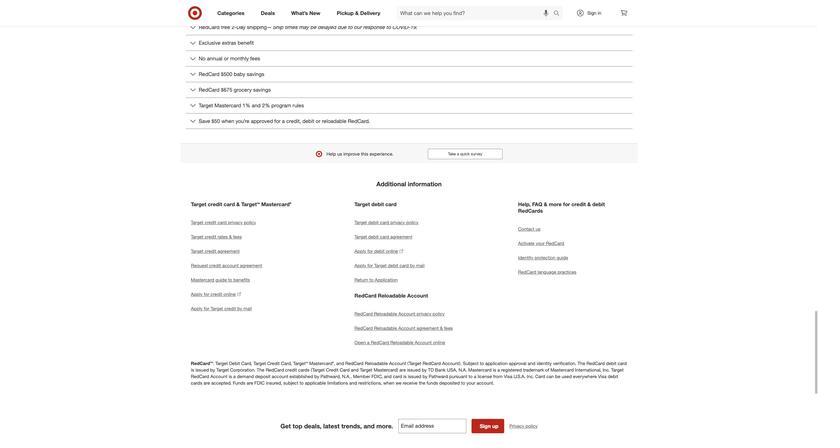 Task type: vqa. For each thing, say whether or not it's contained in the screenshot.
matching
no



Task type: describe. For each thing, give the bounding box(es) containing it.
target up target credit rates & fees
[[191, 220, 204, 226]]

quick
[[461, 152, 470, 157]]

covid-
[[393, 24, 410, 31]]

and down 'mastercard)'
[[384, 374, 392, 380]]

1 horizontal spatial (target
[[408, 361, 422, 367]]

language
[[538, 270, 557, 275]]

What can we help you find? suggestions appear below search field
[[397, 6, 555, 20]]

in
[[598, 10, 602, 16]]

privacy policy link
[[510, 424, 538, 430]]

sign for sign up
[[480, 424, 491, 430]]

help
[[327, 151, 336, 157]]

activate your redcard
[[519, 241, 565, 246]]

open
[[355, 340, 366, 346]]

help us improve this experience.
[[327, 151, 394, 157]]

account up redcard reloadable account agreement & fees link
[[399, 312, 416, 317]]

a inside 'link'
[[367, 340, 370, 346]]

target up apply for debit online
[[355, 234, 367, 240]]

to down established
[[300, 381, 304, 386]]

contact
[[519, 227, 535, 232]]

mastercard guide to benefits
[[191, 278, 250, 283]]

exclusive extras benefit button
[[186, 35, 633, 51]]

debit inside dropdown button
[[303, 118, 315, 124]]

is up receive
[[404, 374, 407, 380]]

fees for no annual or monthly fees
[[250, 55, 260, 62]]

agreement for target debit card agreement
[[391, 234, 413, 240]]

request
[[191, 263, 208, 269]]

times
[[285, 24, 298, 31]]

account inside 'link'
[[415, 340, 432, 346]]

the
[[419, 381, 426, 386]]

credit down mastercard guide to benefits
[[211, 292, 222, 297]]

top
[[293, 423, 303, 430]]

reloadable inside 'link'
[[391, 340, 414, 346]]

no
[[199, 55, 206, 62]]

us for contact
[[536, 227, 541, 232]]

restrictions,
[[359, 381, 382, 386]]

$500
[[221, 71, 233, 77]]

survey
[[471, 152, 483, 157]]

up
[[493, 424, 499, 430]]

savings for redcard $500 baby savings
[[247, 71, 265, 77]]

additional information
[[377, 181, 442, 188]]

credit down target credit agreement
[[209, 263, 221, 269]]

get
[[281, 423, 291, 430]]

a up "funds"
[[233, 374, 236, 380]]

2%
[[262, 102, 270, 109]]

mastercard®,
[[310, 361, 335, 367]]

by down "apply for credit online" link
[[237, 306, 242, 312]]

target up member
[[360, 368, 373, 373]]

for for apply for target debit card by mail
[[368, 263, 373, 269]]

what's new
[[291, 10, 321, 16]]

mastercard guide to benefits link
[[191, 273, 300, 288]]

more
[[549, 201, 562, 208]]

insured,
[[266, 381, 282, 386]]

demand
[[237, 374, 254, 380]]

return to application
[[355, 278, 398, 283]]

return to application link
[[355, 273, 464, 288]]

is up accepted.
[[229, 374, 232, 380]]

apply for debit online
[[355, 249, 398, 254]]

to down pursuant
[[462, 381, 466, 386]]

credit down "apply for credit online" link
[[225, 306, 236, 312]]

information
[[408, 181, 442, 188]]

identity
[[519, 255, 534, 261]]

new
[[310, 10, 321, 16]]

us for help
[[338, 151, 342, 157]]

grocery
[[234, 87, 252, 93]]

help,
[[519, 201, 531, 208]]

credit up target credit rates & fees
[[205, 220, 217, 226]]

credit inside help, faq & more for credit & debit redcards
[[572, 201, 586, 208]]

sign up button
[[472, 420, 505, 434]]

credit up target credit card privacy policy
[[208, 201, 222, 208]]

reloadable
[[322, 118, 347, 124]]

mastercard®
[[261, 201, 292, 208]]

1 horizontal spatial credit
[[326, 368, 339, 373]]

:
[[213, 361, 214, 367]]

a inside button
[[457, 152, 460, 157]]

and up n.a.,
[[337, 361, 344, 367]]

to left our at top
[[348, 24, 353, 31]]

account up accepted.
[[211, 374, 228, 380]]

1 visa from the left
[[504, 374, 513, 380]]

fdic
[[255, 381, 265, 386]]

privacy
[[510, 424, 525, 429]]

policy for target debit card privacy policy
[[407, 220, 419, 226]]

sign for sign in
[[588, 10, 597, 16]]

for inside dropdown button
[[275, 118, 281, 124]]

and up member
[[351, 368, 359, 373]]

activate your redcard link
[[519, 237, 628, 251]]

target inside dropdown button
[[199, 102, 213, 109]]

target™ inside : target debit card, target credit card, target™ mastercard®, and redcard reloadable account (target redcard account). subject to application approval and identity verification. the redcard debit card is issued by target corporation. the redcard credit cards (target credit card and target mastercard) are issued by td bank usa, n.a. mastercard is a registered trademark of mastercard international, inc. target redcard account is a demand deposit account established by pathward, n.a., member fdic, and card is issued by pathward pursuant to a license from visa u.s.a. inc. card can be used everywhere visa debit cards are accepted. funds are fdic insured, subject to applicable limitations and restrictions, when we receive the funds deposited to your account.
[[293, 361, 308, 367]]

target up accepted.
[[216, 368, 229, 373]]

reloadable for redcard reloadable account privacy policy
[[374, 312, 397, 317]]

for inside help, faq & more for credit & debit redcards
[[564, 201, 571, 208]]

additional
[[377, 181, 406, 188]]

and inside "target mastercard 1% and 2% program rules" dropdown button
[[252, 102, 261, 109]]

account.
[[477, 381, 495, 386]]

pickup & delivery link
[[331, 6, 389, 20]]

apply for debit online link
[[355, 245, 464, 259]]

apply for target credit by mail
[[191, 306, 252, 312]]

policy for target credit card privacy policy
[[244, 220, 256, 226]]

this
[[361, 151, 369, 157]]

credit,
[[287, 118, 301, 124]]

1 vertical spatial mail
[[244, 306, 252, 312]]

redcard $675 grocery savings button
[[186, 82, 633, 98]]

by left td
[[422, 368, 427, 373]]

: target debit card, target credit card, target™ mastercard®, and redcard reloadable account (target redcard account). subject to application approval and identity verification. the redcard debit card is issued by target corporation. the redcard credit cards (target credit card and target mastercard) are issued by td bank usa, n.a. mastercard is a registered trademark of mastercard international, inc. target redcard account is a demand deposit account established by pathward, n.a., member fdic, and card is issued by pathward pursuant to a license from visa u.s.a. inc. card can be used everywhere visa debit cards are accepted. funds are fdic insured, subject to applicable limitations and restrictions, when we receive the funds deposited to your account.
[[191, 361, 627, 386]]

reloadable inside : target debit card, target credit card, target™ mastercard®, and redcard reloadable account (target redcard account). subject to application approval and identity verification. the redcard debit card is issued by target corporation. the redcard credit cards (target credit card and target mastercard) are issued by td bank usa, n.a. mastercard is a registered trademark of mastercard international, inc. target redcard account is a demand deposit account established by pathward, n.a., member fdic, and card is issued by pathward pursuant to a license from visa u.s.a. inc. card can be used everywhere visa debit cards are accepted. funds are fdic insured, subject to applicable limitations and restrictions, when we receive the funds deposited to your account.
[[365, 361, 388, 367]]

trademark
[[524, 368, 544, 373]]

when inside : target debit card, target credit card, target™ mastercard®, and redcard reloadable account (target redcard account). subject to application approval and identity verification. the redcard debit card is issued by target corporation. the redcard credit cards (target credit card and target mastercard) are issued by td bank usa, n.a. mastercard is a registered trademark of mastercard international, inc. target redcard account is a demand deposit account established by pathward, n.a., member fdic, and card is issued by pathward pursuant to a license from visa u.s.a. inc. card can be used everywhere visa debit cards are accepted. funds are fdic insured, subject to applicable limitations and restrictions, when we receive the funds deposited to your account.
[[384, 381, 395, 386]]

is down redcard™
[[191, 368, 194, 373]]

delayed
[[318, 24, 336, 31]]

funds
[[427, 381, 438, 386]]

and down n.a.,
[[350, 381, 357, 386]]

save
[[199, 118, 210, 124]]

2 horizontal spatial privacy
[[417, 312, 432, 317]]

agreement for redcard reloadable account agreement & fees
[[417, 326, 439, 331]]

debit inside help, faq & more for credit & debit redcards
[[593, 201, 605, 208]]

fees for target credit rates & fees
[[233, 234, 242, 240]]

a up from
[[498, 368, 500, 373]]

take
[[448, 152, 456, 157]]

redcards
[[519, 208, 543, 214]]

1 vertical spatial inc.
[[527, 374, 534, 380]]

0 horizontal spatial (target
[[311, 368, 325, 373]]

target right :
[[215, 361, 228, 367]]

redcard $500 baby savings
[[199, 71, 265, 77]]

save $50 when you're approved for a credit, debit or reloadable redcard.
[[199, 118, 370, 124]]

program
[[272, 102, 291, 109]]

0 vertical spatial card
[[340, 368, 350, 373]]

target debit card
[[355, 201, 397, 208]]

international,
[[576, 368, 602, 373]]

online inside 'link'
[[433, 340, 446, 346]]

applicable
[[305, 381, 326, 386]]

redcard $675 grocery savings
[[199, 87, 271, 93]]

practices
[[558, 270, 577, 275]]

redcard language practices link
[[519, 265, 628, 280]]

n.a.
[[459, 368, 467, 373]]

credit down target credit rates & fees
[[205, 249, 217, 254]]

approval
[[509, 361, 527, 367]]

apply for apply for credit online
[[191, 292, 203, 297]]

mastercard down verification.
[[551, 368, 574, 373]]

no annual or monthly fees button
[[186, 51, 633, 66]]

by down :
[[210, 368, 215, 373]]

1 horizontal spatial guide
[[557, 255, 569, 261]]

license
[[478, 374, 492, 380]]

apply for credit online
[[191, 292, 236, 297]]

account up 'mastercard)'
[[389, 361, 407, 367]]

by up applicable
[[315, 374, 319, 380]]

mastercard up the license
[[469, 368, 492, 373]]

deposited
[[440, 381, 460, 386]]

sign up
[[480, 424, 499, 430]]

sign in link
[[571, 6, 612, 20]]

and up trademark
[[528, 361, 536, 367]]

by up the
[[423, 374, 428, 380]]

for for apply for debit online
[[368, 249, 373, 254]]

2 card, from the left
[[281, 361, 292, 367]]

account down redcard reloadable account privacy policy link
[[399, 326, 416, 331]]

target up target debit card privacy policy
[[355, 201, 370, 208]]

agreement for request credit account agreement
[[240, 263, 262, 269]]

target right international,
[[612, 368, 624, 373]]

identity
[[537, 361, 552, 367]]

annual
[[207, 55, 223, 62]]

1 horizontal spatial are
[[247, 381, 253, 386]]

deposit
[[255, 374, 271, 380]]

0 horizontal spatial are
[[204, 381, 210, 386]]

be inside : target debit card, target credit card, target™ mastercard®, and redcard reloadable account (target redcard account). subject to application approval and identity verification. the redcard debit card is issued by target corporation. the redcard credit cards (target credit card and target mastercard) are issued by td bank usa, n.a. mastercard is a registered trademark of mastercard international, inc. target redcard account is a demand deposit account established by pathward, n.a., member fdic, and card is issued by pathward pursuant to a license from visa u.s.a. inc. card can be used everywhere visa debit cards are accepted. funds are fdic insured, subject to applicable limitations and restrictions, when we receive the funds deposited to your account.
[[556, 374, 561, 380]]

is down application
[[493, 368, 497, 373]]

open a redcard reloadable account online
[[355, 340, 446, 346]]

redcard reloadable account privacy policy
[[355, 312, 445, 317]]

to right pursuant
[[469, 374, 473, 380]]

target down target debit card
[[355, 220, 367, 226]]

day
[[237, 24, 246, 31]]

to left covid-
[[386, 24, 391, 31]]

open a redcard reloadable account online link
[[355, 336, 464, 350]]



Task type: locate. For each thing, give the bounding box(es) containing it.
savings inside dropdown button
[[253, 87, 271, 93]]

mastercard down request at bottom left
[[191, 278, 214, 283]]

to right "return"
[[370, 278, 374, 283]]

0 vertical spatial guide
[[557, 255, 569, 261]]

reloadable
[[378, 293, 406, 299], [374, 312, 397, 317], [374, 326, 397, 331], [391, 340, 414, 346], [365, 361, 388, 367]]

apply for target debit card by mail
[[355, 263, 425, 269]]

by down apply for debit online link
[[410, 263, 415, 269]]

for right approved
[[275, 118, 281, 124]]

0 vertical spatial be
[[310, 24, 316, 31]]

0 horizontal spatial privacy
[[228, 220, 243, 226]]

0 horizontal spatial mail
[[244, 306, 252, 312]]

online up account).
[[433, 340, 446, 346]]

1 vertical spatial savings
[[253, 87, 271, 93]]

the up deposit
[[257, 368, 265, 373]]

and
[[252, 102, 261, 109], [337, 361, 344, 367], [528, 361, 536, 367], [351, 368, 359, 373], [384, 374, 392, 380], [350, 381, 357, 386], [364, 423, 375, 430]]

0 vertical spatial mail
[[417, 263, 425, 269]]

1 horizontal spatial cards
[[298, 368, 310, 373]]

0 vertical spatial or
[[224, 55, 229, 62]]

us
[[338, 151, 342, 157], [536, 227, 541, 232]]

help, faq & more for credit & debit redcards
[[519, 201, 605, 214]]

0 vertical spatial online
[[386, 249, 398, 254]]

pathward
[[429, 374, 448, 380]]

0 horizontal spatial us
[[338, 151, 342, 157]]

shipping
[[247, 24, 267, 31]]

latest
[[324, 423, 340, 430]]

2 horizontal spatial online
[[433, 340, 446, 346]]

mail down "apply for credit online" link
[[244, 306, 252, 312]]

we
[[396, 381, 402, 386]]

guide up practices
[[557, 255, 569, 261]]

free
[[221, 24, 230, 31]]

2 visa from the left
[[599, 374, 607, 380]]

account down redcard reloadable account agreement & fees link
[[415, 340, 432, 346]]

target down apply for credit online
[[211, 306, 223, 312]]

account down return to application link
[[408, 293, 428, 299]]

0 vertical spatial your
[[536, 241, 545, 246]]

1 vertical spatial card
[[536, 374, 546, 380]]

1 horizontal spatial when
[[384, 381, 395, 386]]

1 vertical spatial online
[[224, 292, 236, 297]]

credit inside : target debit card, target credit card, target™ mastercard®, and redcard reloadable account (target redcard account). subject to application approval and identity verification. the redcard debit card is issued by target corporation. the redcard credit cards (target credit card and target mastercard) are issued by td bank usa, n.a. mastercard is a registered trademark of mastercard international, inc. target redcard account is a demand deposit account established by pathward, n.a., member fdic, and card is issued by pathward pursuant to a license from visa u.s.a. inc. card can be used everywhere visa debit cards are accepted. funds are fdic insured, subject to applicable limitations and restrictions, when we receive the funds deposited to your account.
[[285, 368, 297, 373]]

by
[[410, 263, 415, 269], [237, 306, 242, 312], [210, 368, 215, 373], [422, 368, 427, 373], [315, 374, 319, 380], [423, 374, 428, 380]]

2 vertical spatial fees
[[445, 326, 453, 331]]

cards up established
[[298, 368, 310, 373]]

reloadable down redcard reloadable account agreement & fees
[[391, 340, 414, 346]]

us inside contact us "link"
[[536, 227, 541, 232]]

identity protection guide
[[519, 255, 569, 261]]

0 vertical spatial fees
[[250, 55, 260, 62]]

savings for redcard $675 grocery savings
[[253, 87, 271, 93]]

0 horizontal spatial be
[[310, 24, 316, 31]]

a inside dropdown button
[[282, 118, 285, 124]]

1 horizontal spatial account
[[272, 374, 289, 380]]

when inside save $50 when you're approved for a credit, debit or reloadable redcard. dropdown button
[[222, 118, 234, 124]]

apply up "return"
[[355, 263, 366, 269]]

exclusive
[[199, 40, 221, 46]]

established
[[290, 374, 313, 380]]

1 card, from the left
[[241, 361, 252, 367]]

1 vertical spatial guide
[[216, 278, 227, 283]]

0 vertical spatial when
[[222, 118, 234, 124]]

redcard inside 'link'
[[371, 340, 389, 346]]

account
[[222, 263, 239, 269], [272, 374, 289, 380]]

—
[[267, 24, 271, 31]]

agreement down target debit card privacy policy link
[[391, 234, 413, 240]]

monthly
[[230, 55, 249, 62]]

when right the $50
[[222, 118, 234, 124]]

agreement up request credit account agreement
[[218, 249, 240, 254]]

credit left rates
[[205, 234, 217, 240]]

1 vertical spatial fees
[[233, 234, 242, 240]]

account inside : target debit card, target credit card, target™ mastercard®, and redcard reloadable account (target redcard account). subject to application approval and identity verification. the redcard debit card is issued by target corporation. the redcard credit cards (target credit card and target mastercard) are issued by td bank usa, n.a. mastercard is a registered trademark of mastercard international, inc. target redcard account is a demand deposit account established by pathward, n.a., member fdic, and card is issued by pathward pursuant to a license from visa u.s.a. inc. card can be used everywhere visa debit cards are accepted. funds are fdic insured, subject to applicable limitations and restrictions, when we receive the funds deposited to your account.
[[272, 374, 289, 380]]

can
[[547, 374, 554, 380]]

0 horizontal spatial the
[[257, 368, 265, 373]]

is
[[191, 368, 194, 373], [493, 368, 497, 373], [229, 374, 232, 380], [404, 374, 407, 380]]

to left benefits
[[228, 278, 232, 283]]

credit up deposit
[[267, 361, 280, 367]]

1 horizontal spatial sign
[[588, 10, 597, 16]]

corporation.
[[230, 368, 256, 373]]

a left credit,
[[282, 118, 285, 124]]

1 vertical spatial us
[[536, 227, 541, 232]]

1 horizontal spatial target™
[[293, 361, 308, 367]]

0 horizontal spatial visa
[[504, 374, 513, 380]]

savings up '2%'
[[253, 87, 271, 93]]

apply for apply for debit online
[[355, 249, 366, 254]]

online up the apply for target credit by mail
[[224, 292, 236, 297]]

your inside : target debit card, target credit card, target™ mastercard®, and redcard reloadable account (target redcard account). subject to application approval and identity verification. the redcard debit card is issued by target corporation. the redcard credit cards (target credit card and target mastercard) are issued by td bank usa, n.a. mastercard is a registered trademark of mastercard international, inc. target redcard account is a demand deposit account established by pathward, n.a., member fdic, and card is issued by pathward pursuant to a license from visa u.s.a. inc. card can be used everywhere visa debit cards are accepted. funds are fdic insured, subject to applicable limitations and restrictions, when we receive the funds deposited to your account.
[[467, 381, 476, 386]]

activate
[[519, 241, 535, 246]]

are left accepted.
[[204, 381, 210, 386]]

to right subject
[[480, 361, 484, 367]]

account up insured,
[[272, 374, 289, 380]]

target up target credit agreement
[[191, 234, 204, 240]]

account up mastercard guide to benefits
[[222, 263, 239, 269]]

exclusive extras benefit
[[199, 40, 254, 46]]

the
[[578, 361, 586, 367], [257, 368, 265, 373]]

what's new link
[[286, 6, 329, 20]]

0 horizontal spatial card,
[[241, 361, 252, 367]]

fees inside dropdown button
[[250, 55, 260, 62]]

online up the apply for target debit card by mail
[[386, 249, 398, 254]]

(target down mastercard®,
[[311, 368, 325, 373]]

and left more.
[[364, 423, 375, 430]]

your right the activate on the bottom right of the page
[[536, 241, 545, 246]]

0 vertical spatial inc.
[[603, 368, 610, 373]]

protection
[[535, 255, 556, 261]]

redcard inside dropdown button
[[199, 87, 220, 93]]

0 horizontal spatial sign
[[480, 424, 491, 430]]

0 vertical spatial (target
[[408, 361, 422, 367]]

target™ up target credit card privacy policy link
[[242, 201, 260, 208]]

inc. right international,
[[603, 368, 610, 373]]

application
[[486, 361, 508, 367]]

delivery
[[360, 10, 381, 16]]

privacy for debit
[[391, 220, 405, 226]]

target™ up established
[[293, 361, 308, 367]]

card up n.a.,
[[340, 368, 350, 373]]

mail down apply for debit online link
[[417, 263, 425, 269]]

your down pursuant
[[467, 381, 476, 386]]

redcard free 2-day shipping — ship times may be delayed due to our response to covid-19.
[[199, 24, 418, 31]]

accepted.
[[211, 381, 232, 386]]

to inside return to application link
[[370, 278, 374, 283]]

and right the 1%
[[252, 102, 261, 109]]

card, up corporation.
[[241, 361, 252, 367]]

1 horizontal spatial the
[[578, 361, 586, 367]]

1 vertical spatial the
[[257, 368, 265, 373]]

a right open
[[367, 340, 370, 346]]

target credit agreement link
[[191, 245, 300, 259]]

for down mastercard guide to benefits
[[204, 292, 209, 297]]

or right annual on the left top of page
[[224, 55, 229, 62]]

usa,
[[447, 368, 458, 373]]

(target up receive
[[408, 361, 422, 367]]

for
[[275, 118, 281, 124], [564, 201, 571, 208], [368, 249, 373, 254], [368, 263, 373, 269], [204, 292, 209, 297], [204, 306, 209, 312]]

reloadable for redcard reloadable account
[[378, 293, 406, 299]]

0 vertical spatial us
[[338, 151, 342, 157]]

inc.
[[603, 368, 610, 373], [527, 374, 534, 380]]

used
[[562, 374, 572, 380]]

u.s.a.
[[514, 374, 526, 380]]

0 horizontal spatial when
[[222, 118, 234, 124]]

privacy policy
[[510, 424, 538, 429]]

online for apply for credit online
[[224, 292, 236, 297]]

card, up established
[[281, 361, 292, 367]]

savings inside 'dropdown button'
[[247, 71, 265, 77]]

1 horizontal spatial be
[[556, 374, 561, 380]]

redcard $500 baby savings button
[[186, 67, 633, 82]]

credit right more
[[572, 201, 586, 208]]

for down target debit card agreement at bottom
[[368, 249, 373, 254]]

2-
[[232, 24, 237, 31]]

0 horizontal spatial or
[[224, 55, 229, 62]]

benefits
[[234, 278, 250, 283]]

for right more
[[564, 201, 571, 208]]

extras
[[222, 40, 236, 46]]

1 vertical spatial when
[[384, 381, 395, 386]]

a right take at the right of page
[[457, 152, 460, 157]]

for for apply for credit online
[[204, 292, 209, 297]]

to inside mastercard guide to benefits link
[[228, 278, 232, 283]]

target credit card privacy policy link
[[191, 216, 300, 230]]

0 vertical spatial credit
[[267, 361, 280, 367]]

target down apply for debit online
[[374, 263, 387, 269]]

pathward,
[[321, 374, 341, 380]]

sign left in
[[588, 10, 597, 16]]

n.a.,
[[342, 374, 352, 380]]

us right contact at the right of page
[[536, 227, 541, 232]]

1 horizontal spatial us
[[536, 227, 541, 232]]

target up deposit
[[254, 361, 266, 367]]

mastercard
[[215, 102, 241, 109], [191, 278, 214, 283], [469, 368, 492, 373], [551, 368, 574, 373]]

target debit card privacy policy
[[355, 220, 419, 226]]

for for apply for target credit by mail
[[204, 306, 209, 312]]

1 vertical spatial (target
[[311, 368, 325, 373]]

0 vertical spatial savings
[[247, 71, 265, 77]]

target debit card agreement link
[[355, 230, 464, 245]]

be right can
[[556, 374, 561, 380]]

ship
[[273, 24, 283, 31]]

td
[[428, 368, 434, 373]]

0 horizontal spatial credit
[[267, 361, 280, 367]]

0 horizontal spatial online
[[224, 292, 236, 297]]

sign inside button
[[480, 424, 491, 430]]

or left reloadable
[[316, 118, 321, 124]]

response
[[363, 24, 385, 31]]

1 horizontal spatial card
[[536, 374, 546, 380]]

apply for target credit by mail link
[[191, 302, 300, 316]]

categories
[[218, 10, 245, 16]]

0 vertical spatial the
[[578, 361, 586, 367]]

apply down target debit card agreement at bottom
[[355, 249, 366, 254]]

credit
[[208, 201, 222, 208], [572, 201, 586, 208], [205, 220, 217, 226], [205, 234, 217, 240], [205, 249, 217, 254], [209, 263, 221, 269], [211, 292, 222, 297], [225, 306, 236, 312], [285, 368, 297, 373]]

1 vertical spatial sign
[[480, 424, 491, 430]]

None text field
[[399, 420, 467, 434]]

reloadable down 'redcard reloadable account'
[[374, 312, 397, 317]]

apply for apply for target debit card by mail
[[355, 263, 366, 269]]

visa down international,
[[599, 374, 607, 380]]

privacy for credit
[[228, 220, 243, 226]]

rules
[[293, 102, 304, 109]]

0 horizontal spatial your
[[467, 381, 476, 386]]

0 horizontal spatial guide
[[216, 278, 227, 283]]

apply down mastercard guide to benefits
[[191, 292, 203, 297]]

credit up established
[[285, 368, 297, 373]]

faq
[[533, 201, 543, 208]]

to
[[348, 24, 353, 31], [386, 24, 391, 31], [228, 278, 232, 283], [370, 278, 374, 283], [480, 361, 484, 367], [469, 374, 473, 380], [300, 381, 304, 386], [462, 381, 466, 386]]

no annual or monthly fees
[[199, 55, 260, 62]]

cards down redcard™
[[191, 381, 202, 386]]

contact us link
[[519, 222, 628, 237]]

1 vertical spatial or
[[316, 118, 321, 124]]

for down apply for credit online
[[204, 306, 209, 312]]

what's
[[291, 10, 308, 16]]

0 vertical spatial target™
[[242, 201, 260, 208]]

mastercard inside dropdown button
[[215, 102, 241, 109]]

2 horizontal spatial fees
[[445, 326, 453, 331]]

1 horizontal spatial or
[[316, 118, 321, 124]]

savings right baby on the left of page
[[247, 71, 265, 77]]

target debit card privacy policy link
[[355, 216, 464, 230]]

0 horizontal spatial card
[[340, 368, 350, 373]]

target™
[[242, 201, 260, 208], [293, 361, 308, 367]]

reloadable for redcard reloadable account agreement & fees
[[374, 326, 397, 331]]

be right may
[[310, 24, 316, 31]]

are down demand
[[247, 381, 253, 386]]

1 horizontal spatial mail
[[417, 263, 425, 269]]

1 vertical spatial credit
[[326, 368, 339, 373]]

account).
[[442, 361, 462, 367]]

2 vertical spatial online
[[433, 340, 446, 346]]

credit up pathward, at the bottom of page
[[326, 368, 339, 373]]

online for apply for debit online
[[386, 249, 398, 254]]

a left the license
[[474, 374, 477, 380]]

target up target credit card privacy policy
[[191, 201, 207, 208]]

1 vertical spatial your
[[467, 381, 476, 386]]

categories link
[[212, 6, 253, 20]]

mastercard down $675
[[215, 102, 241, 109]]

1 vertical spatial be
[[556, 374, 561, 380]]

us right help
[[338, 151, 342, 157]]

redcard inside 'dropdown button'
[[199, 71, 220, 77]]

save $50 when you're approved for a credit, debit or reloadable redcard. button
[[186, 114, 633, 129]]

1 horizontal spatial fees
[[250, 55, 260, 62]]

0 horizontal spatial fees
[[233, 234, 242, 240]]

privacy up target credit rates & fees link
[[228, 220, 243, 226]]

2 horizontal spatial are
[[400, 368, 406, 373]]

from
[[494, 374, 503, 380]]

0 horizontal spatial inc.
[[527, 374, 534, 380]]

1 vertical spatial cards
[[191, 381, 202, 386]]

request credit account agreement
[[191, 263, 262, 269]]

0 horizontal spatial cards
[[191, 381, 202, 386]]

1 vertical spatial account
[[272, 374, 289, 380]]

0 vertical spatial cards
[[298, 368, 310, 373]]

guide
[[557, 255, 569, 261], [216, 278, 227, 283]]

policy for redcard reloadable account privacy policy
[[433, 312, 445, 317]]

1 horizontal spatial inc.
[[603, 368, 610, 373]]

0 horizontal spatial target™
[[242, 201, 260, 208]]

online
[[386, 249, 398, 254], [224, 292, 236, 297], [433, 340, 446, 346]]

0 vertical spatial account
[[222, 263, 239, 269]]

1 horizontal spatial online
[[386, 249, 398, 254]]

apply for credit online link
[[191, 288, 300, 302]]

0 horizontal spatial account
[[222, 263, 239, 269]]

apply for apply for target credit by mail
[[191, 306, 203, 312]]

1 horizontal spatial privacy
[[391, 220, 405, 226]]

return
[[355, 278, 369, 283]]

1 horizontal spatial card,
[[281, 361, 292, 367]]

0 vertical spatial sign
[[588, 10, 597, 16]]

the up international,
[[578, 361, 586, 367]]

1 vertical spatial target™
[[293, 361, 308, 367]]

redcard reloadable account privacy policy link
[[355, 307, 464, 322]]

1 horizontal spatial visa
[[599, 374, 607, 380]]

target up request at bottom left
[[191, 249, 204, 254]]

due
[[338, 24, 347, 31]]

receive
[[403, 381, 418, 386]]

your
[[536, 241, 545, 246], [467, 381, 476, 386]]

1 horizontal spatial your
[[536, 241, 545, 246]]

sign left "up"
[[480, 424, 491, 430]]



